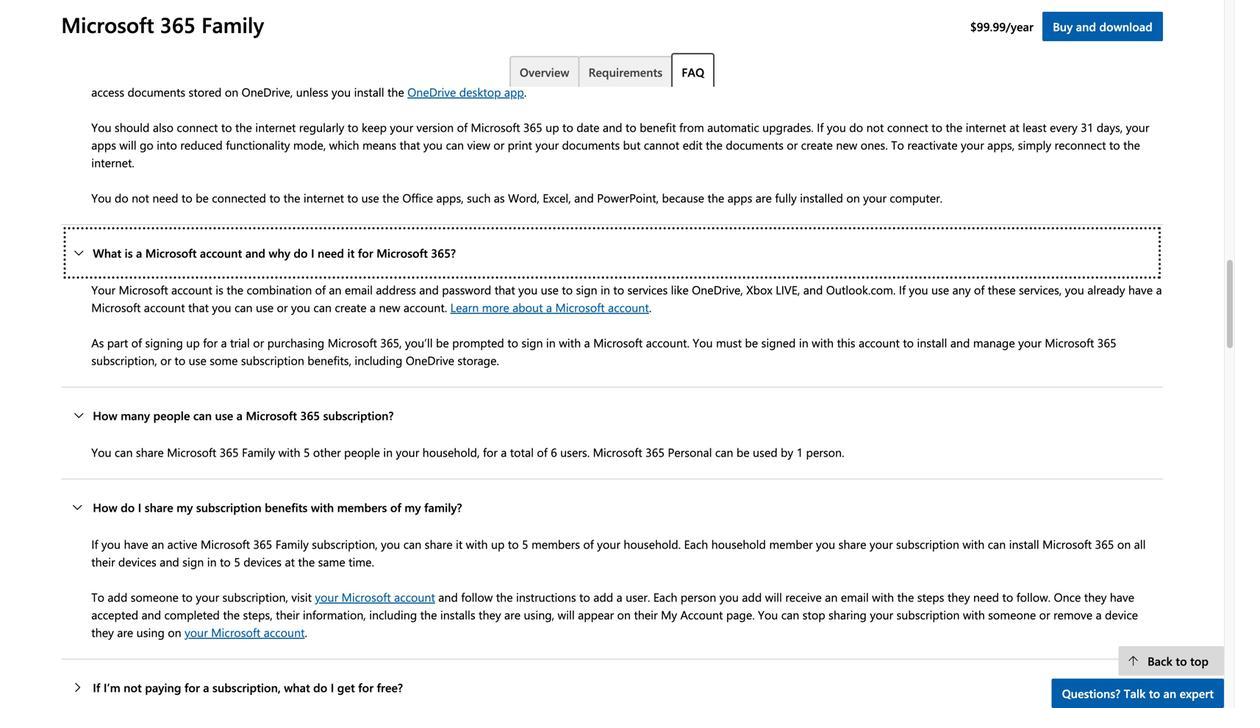 Task type: vqa. For each thing, say whether or not it's contained in the screenshot.
the bottommost free
no



Task type: locate. For each thing, give the bounding box(es) containing it.
with
[[559, 335, 581, 350], [812, 335, 834, 350], [278, 444, 300, 460], [311, 499, 334, 515], [466, 536, 488, 552], [963, 536, 985, 552], [872, 589, 894, 605], [963, 607, 985, 623]]

1 horizontal spatial up
[[491, 536, 505, 552]]

microsoft inside internet access is required to install and activate all the latest releases of apps and services included in all microsoft 365 subscription plans. if you are an existing subscriber, you do not need to reinstall or purchase another subscription.
[[638, 13, 687, 29]]

internet down mode, at the left of page
[[304, 190, 344, 206]]

how for how do i share my subscription benefits with members of my family?
[[93, 499, 117, 515]]

or down combination
[[277, 299, 288, 315]]

what is a microsoft account and why do i need it for microsoft 365? button
[[61, 225, 1163, 281]]

for inside the as part of signing up for a trial or purchasing microsoft 365, you'll be prompted to sign in with a microsoft account. you must be signed in with this account to install and manage your microsoft 365 subscription, or to use some subscription benefits, including onedrive storage.
[[203, 335, 218, 350]]

0 horizontal spatial my
[[177, 499, 193, 515]]

live,
[[776, 282, 800, 297]]

already
[[1088, 282, 1125, 297]]

to left change
[[834, 66, 845, 82]]

connect up reduced
[[177, 119, 218, 135]]

have right already in the top right of the page
[[1129, 282, 1153, 297]]

1 vertical spatial email
[[841, 589, 869, 605]]

including right information,
[[369, 607, 417, 623]]

the right 'reconnect'
[[1124, 137, 1140, 153]]

do inside what is a microsoft account and why do i need it for microsoft 365? dropdown button
[[294, 245, 308, 261]]

signing
[[145, 335, 183, 350]]

account. inside the as part of signing up for a trial or purchasing microsoft 365, you'll be prompted to sign in with a microsoft account. you must be signed in with this account to install and manage your microsoft 365 subscription, or to use some subscription benefits, including onedrive storage.
[[646, 335, 690, 350]]

2 add from the left
[[594, 589, 613, 605]]

365 down how do i share my subscription benefits with members of my family?
[[253, 536, 272, 552]]

do inside if i'm not paying for a subscription, what do i get for free? dropdown button
[[313, 679, 327, 695]]

0 vertical spatial 5
[[304, 444, 310, 460]]

manage down these
[[973, 335, 1015, 350]]

or right reinstall
[[1129, 13, 1140, 29]]

internet inside internet access is required to install and activate all the latest releases of apps and services included in all microsoft 365 subscription plans. if you are an existing subscriber, you do not need to reinstall or purchase another subscription.
[[91, 13, 132, 29]]

other inside for microsoft 365 plans, internet access is also needed to manage your subscription account, for example to install office apps on other pcs or to change billing options. internet access is also required to access documents stored on onedrive, unless you install the
[[767, 66, 794, 82]]

including
[[355, 352, 403, 368], [369, 607, 417, 623]]

onedrive, left unless
[[242, 84, 293, 100]]

have inside the if you have an active microsoft 365 family subscription, you can share it with up to 5 members of your household. each household member you share your subscription with can install microsoft 365 on all their devices and sign in to 5 devices at the same time.
[[124, 536, 148, 552]]

365
[[160, 10, 196, 39], [690, 13, 709, 29], [164, 66, 183, 82], [524, 119, 543, 135], [1098, 335, 1117, 350], [300, 407, 320, 423], [220, 444, 239, 460], [646, 444, 665, 460], [253, 536, 272, 552], [1095, 536, 1114, 552]]

will
[[119, 137, 136, 153], [765, 589, 782, 605], [558, 607, 575, 623]]

need left reinstall
[[1042, 13, 1068, 29]]

reactivate
[[908, 137, 958, 153]]

0 vertical spatial will
[[119, 137, 136, 153]]

0 horizontal spatial other
[[313, 444, 341, 460]]

account inside the as part of signing up for a trial or purchasing microsoft 365, you'll be prompted to sign in with a microsoft account. you must be signed in with this account to install and manage your microsoft 365 subscription, or to use some subscription benefits, including onedrive storage.
[[859, 335, 900, 350]]

sign in
[[576, 282, 610, 297]]

expert
[[1180, 685, 1214, 701]]

it inside what is a microsoft account and why do i need it for microsoft 365? dropdown button
[[347, 245, 355, 261]]

1 vertical spatial i
[[138, 499, 141, 515]]

powerpoint,
[[597, 190, 659, 206]]

0 horizontal spatial someone
[[131, 589, 179, 605]]

and left "why"
[[245, 245, 265, 261]]

of inside how do i share my subscription benefits with members of my family? dropdown button
[[390, 499, 401, 515]]

of right releases
[[454, 13, 465, 29]]

documents up "should"
[[128, 84, 185, 100]]

onedrive, inside for microsoft 365 plans, internet access is also needed to manage your subscription account, for example to install office apps on other pcs or to change billing options. internet access is also required to access documents stored on onedrive, unless you install the
[[242, 84, 293, 100]]

1 horizontal spatial someone
[[988, 607, 1036, 623]]

follow.
[[1017, 589, 1051, 605]]

0 vertical spatial to
[[891, 137, 904, 153]]

0 horizontal spatial connect
[[177, 119, 218, 135]]

apps inside you should also connect to the internet regularly to keep your version of microsoft 365 up to date and to benefit from automatic upgrades. if you do not connect to the internet at least every 31 days, your apps will go into reduced functionality mode, which means that you can view or print your documents but cannot edit the documents or create new ones. to reactivate your apps, simply reconnect to the internet.
[[91, 137, 116, 153]]

use left some
[[189, 352, 207, 368]]

1 vertical spatial members
[[532, 536, 580, 552]]

that inside you should also connect to the internet regularly to keep your version of microsoft 365 up to date and to benefit from automatic upgrades. if you do not connect to the internet at least every 31 days, your apps will go into reduced functionality mode, which means that you can view or print your documents but cannot edit the documents or create new ones. to reactivate your apps, simply reconnect to the internet.
[[400, 137, 420, 153]]

not left buy
[[1021, 13, 1039, 29]]

0 horizontal spatial that
[[188, 299, 209, 315]]

apps up internet.
[[91, 137, 116, 153]]

1 horizontal spatial .
[[524, 84, 527, 100]]

. for your microsoft account .
[[305, 624, 307, 640]]

with inside dropdown button
[[311, 499, 334, 515]]

0 horizontal spatial up
[[186, 335, 200, 350]]

and inside what is a microsoft account and why do i need it for microsoft 365? dropdown button
[[245, 245, 265, 261]]

their down user.
[[634, 607, 658, 623]]

each inside and follow the instructions to add a user. each person you add will receive an email with the steps they need to follow. once they have accepted and completed the steps, their information, including the installs they are using, will appear on their my account page. you can stop sharing your subscription with someone or remove a device they are using on
[[654, 589, 678, 605]]

at
[[1010, 119, 1020, 135], [285, 554, 295, 570]]

1 horizontal spatial all
[[623, 13, 634, 29]]

1 vertical spatial have
[[124, 536, 148, 552]]

0 vertical spatial apps,
[[988, 137, 1015, 153]]

subscription
[[712, 13, 776, 29], [462, 66, 526, 82], [241, 352, 304, 368], [196, 499, 262, 515], [896, 536, 960, 552], [897, 607, 960, 623]]

and down "any" on the right top of the page
[[951, 335, 970, 350]]

1 how from the top
[[93, 407, 117, 423]]

combination
[[247, 282, 312, 297]]

will inside you should also connect to the internet regularly to keep your version of microsoft 365 up to date and to benefit from automatic upgrades. if you do not connect to the internet at least every 31 days, your apps will go into reduced functionality mode, which means that you can view or print your documents but cannot edit the documents or create new ones. to reactivate your apps, simply reconnect to the internet.
[[119, 137, 136, 153]]

documents down date
[[562, 137, 620, 153]]

1 vertical spatial someone
[[988, 607, 1036, 623]]

0 vertical spatial members
[[337, 499, 387, 515]]

of right part
[[131, 335, 142, 350]]

completed
[[164, 607, 220, 623]]

your inside for microsoft 365 plans, internet access is also needed to manage your subscription account, for example to install office apps on other pcs or to change billing options. internet access is also required to access documents stored on onedrive, unless you install the
[[436, 66, 459, 82]]

the inside internet access is required to install and activate all the latest releases of apps and services included in all microsoft 365 subscription plans. if you are an existing subscriber, you do not need to reinstall or purchase another subscription.
[[358, 13, 375, 29]]

0 horizontal spatial manage
[[391, 66, 433, 82]]

be right must
[[745, 335, 758, 350]]

your microsoft account link
[[315, 589, 435, 605], [185, 624, 305, 640]]

0 vertical spatial internet
[[91, 13, 132, 29]]

the
[[358, 13, 375, 29], [388, 84, 404, 100], [235, 119, 252, 135], [946, 119, 963, 135], [706, 137, 723, 153], [1124, 137, 1140, 153], [284, 190, 300, 206], [383, 190, 399, 206], [708, 190, 725, 206], [227, 282, 243, 297], [298, 554, 315, 570], [496, 589, 513, 605], [898, 589, 914, 605], [223, 607, 240, 623], [420, 607, 437, 623]]

2 vertical spatial up
[[491, 536, 505, 552]]

use inside dropdown button
[[215, 407, 233, 423]]

0 vertical spatial up
[[546, 119, 559, 135]]

not down internet.
[[132, 190, 149, 206]]

0 vertical spatial have
[[1129, 282, 1153, 297]]

0 horizontal spatial devices
[[118, 554, 156, 570]]

. down overview
[[524, 84, 527, 100]]

to right ones.
[[891, 137, 904, 153]]

1 vertical spatial new
[[379, 299, 400, 315]]

use down some
[[215, 407, 233, 423]]

1 horizontal spatial members
[[532, 536, 580, 552]]

the left same
[[298, 554, 315, 570]]

subscription, inside the if you have an active microsoft 365 family subscription, you can share it with up to 5 members of your household. each household member you share your subscription with can install microsoft 365 on all their devices and sign in to 5 devices at the same time.
[[312, 536, 378, 552]]

1 connect from the left
[[177, 119, 218, 135]]

1 horizontal spatial devices
[[244, 554, 282, 570]]

0 horizontal spatial it
[[347, 245, 355, 261]]

and inside the as part of signing up for a trial or purchasing microsoft 365, you'll be prompted to sign in with a microsoft account. you must be signed in with this account to install and manage your microsoft 365 subscription, or to use some subscription benefits, including onedrive storage.
[[951, 335, 970, 350]]

2 vertical spatial will
[[558, 607, 575, 623]]

you for you can share microsoft 365 family with 5 other people in your household, for a total of 6 users. microsoft 365 personal can be used by 1 person.
[[91, 444, 111, 460]]

it down family?
[[456, 536, 463, 552]]

email left address
[[345, 282, 373, 297]]

to up appear
[[579, 589, 590, 605]]

sign inside the as part of signing up for a trial or purchasing microsoft 365, you'll be prompted to sign in with a microsoft account. you must be signed in with this account to install and manage your microsoft 365 subscription, or to use some subscription benefits, including onedrive storage.
[[522, 335, 543, 350]]

0 horizontal spatial people
[[153, 407, 190, 423]]

members up time.
[[337, 499, 387, 515]]

0 vertical spatial account.
[[404, 299, 447, 315]]

how for how many people can use a microsoft 365 subscription?
[[93, 407, 117, 423]]

and right buy
[[1076, 18, 1096, 34]]

0 vertical spatial family
[[201, 10, 264, 39]]

household.
[[624, 536, 681, 552]]

1 horizontal spatial at
[[1010, 119, 1020, 135]]

on
[[750, 66, 763, 82], [225, 84, 238, 100], [847, 190, 860, 206], [1118, 536, 1131, 552], [617, 607, 631, 623], [168, 624, 181, 640]]

account inside dropdown button
[[200, 245, 242, 261]]

someone inside and follow the instructions to add a user. each person you add will receive an email with the steps they need to follow. once they have accepted and completed the steps, their information, including the installs they are using, will appear on their my account page. you can stop sharing your subscription with someone or remove a device they are using on
[[988, 607, 1036, 623]]

0 vertical spatial new
[[836, 137, 858, 153]]

as part of signing up for a trial or purchasing microsoft 365, you'll be prompted to sign in with a microsoft account. you must be signed in with this account to install and manage your microsoft 365 subscription, or to use some subscription benefits, including onedrive storage.
[[91, 335, 1117, 368]]

are left existing
[[845, 13, 861, 29]]

you can share microsoft 365 family with 5 other people in your household, for a total of 6 users. microsoft 365 personal can be used by 1 person.
[[91, 444, 845, 460]]

share up active in the left bottom of the page
[[145, 499, 173, 515]]

subscription inside dropdown button
[[196, 499, 262, 515]]

you
[[91, 119, 111, 135], [91, 190, 111, 206], [693, 335, 713, 350], [91, 444, 111, 460], [758, 607, 778, 623]]

1 horizontal spatial apps,
[[988, 137, 1015, 153]]

sign inside the if you have an active microsoft 365 family subscription, you can share it with up to 5 members of your household. each household member you share your subscription with can install microsoft 365 on all their devices and sign in to 5 devices at the same time.
[[183, 554, 204, 570]]

my left family?
[[405, 499, 421, 515]]

their inside the if you have an active microsoft 365 family subscription, you can share it with up to 5 members of your household. each household member you share your subscription with can install microsoft 365 on all their devices and sign in to 5 devices at the same time.
[[91, 554, 115, 570]]

subscription?
[[323, 407, 394, 423]]

xbox
[[747, 282, 773, 297]]

1 my from the left
[[177, 499, 193, 515]]

subscription, inside the as part of signing up for a trial or purchasing microsoft 365, you'll be prompted to sign in with a microsoft account. you must be signed in with this account to install and manage your microsoft 365 subscription, or to use some subscription benefits, including onedrive storage.
[[91, 352, 157, 368]]

up inside the if you have an active microsoft 365 family subscription, you can share it with up to 5 members of your household. each household member you share your subscription with can install microsoft 365 on all their devices and sign in to 5 devices at the same time.
[[491, 536, 505, 552]]

2 horizontal spatial documents
[[726, 137, 784, 153]]

what
[[284, 679, 310, 695]]

1 vertical spatial internet
[[969, 66, 1010, 82]]

need inside internet access is required to install and activate all the latest releases of apps and services included in all microsoft 365 subscription plans. if you are an existing subscriber, you do not need to reinstall or purchase another subscription.
[[1042, 13, 1068, 29]]

0 vertical spatial manage
[[391, 66, 433, 82]]

1 vertical spatial .
[[649, 299, 652, 315]]

1 horizontal spatial connect
[[887, 119, 929, 135]]

1 vertical spatial at
[[285, 554, 295, 570]]

will left receive
[[765, 589, 782, 605]]

you inside and follow the instructions to add a user. each person you add will receive an email with the steps they need to follow. once they have accepted and completed the steps, their information, including the installs they are using, will appear on their my account page. you can stop sharing your subscription with someone or remove a device they are using on
[[758, 607, 778, 623]]

account,
[[529, 66, 572, 82]]

0 vertical spatial sign
[[522, 335, 543, 350]]

your
[[91, 282, 116, 297]]

2 vertical spatial .
[[305, 624, 307, 640]]

have
[[1129, 282, 1153, 297], [124, 536, 148, 552], [1110, 589, 1135, 605]]

2 horizontal spatial add
[[742, 589, 762, 605]]

to right this
[[903, 335, 914, 350]]

they right once
[[1085, 589, 1107, 605]]

get
[[337, 679, 355, 695]]

subscription inside for microsoft 365 plans, internet access is also needed to manage your subscription account, for example to install office apps on other pcs or to change billing options. internet access is also required to access documents stored on onedrive, unless you install the
[[462, 66, 526, 82]]

reconnect
[[1055, 137, 1106, 153]]

not inside you should also connect to the internet regularly to keep your version of microsoft 365 up to date and to benefit from automatic upgrades. if you do not connect to the internet at least every 31 days, your apps will go into reduced functionality mode, which means that you can view or print your documents but cannot edit the documents or create new ones. to reactivate your apps, simply reconnect to the internet.
[[867, 119, 884, 135]]

2 horizontal spatial .
[[649, 299, 652, 315]]

internet right the options.
[[969, 66, 1010, 82]]

manage inside for microsoft 365 plans, internet access is also needed to manage your subscription account, for example to install office apps on other pcs or to change billing options. internet access is also required to access documents stored on onedrive, unless you install the
[[391, 66, 433, 82]]

not right the i'm
[[124, 679, 142, 695]]

to right needed
[[377, 66, 387, 82]]

the right edit
[[706, 137, 723, 153]]

0 horizontal spatial account.
[[404, 299, 447, 315]]

to up to add someone to your subscription, visit your microsoft account
[[220, 554, 231, 570]]

1 vertical spatial your microsoft account link
[[185, 624, 305, 640]]

new inside you should also connect to the internet regularly to keep your version of microsoft 365 up to date and to benefit from automatic upgrades. if you do not connect to the internet at least every 31 days, your apps will go into reduced functionality mode, which means that you can view or print your documents but cannot edit the documents or create new ones. to reactivate your apps, simply reconnect to the internet.
[[836, 137, 858, 153]]

devices
[[118, 554, 156, 570], [244, 554, 282, 570]]

to up but
[[626, 119, 637, 135]]

1 vertical spatial account.
[[646, 335, 690, 350]]

office inside for microsoft 365 plans, internet access is also needed to manage your subscription account, for example to install office apps on other pcs or to change billing options. internet access is also required to access documents stored on onedrive, unless you install the
[[688, 66, 718, 82]]

computer.
[[890, 190, 943, 206]]

all inside the if you have an active microsoft 365 family subscription, you can share it with up to 5 members of your household. each household member you share your subscription with can install microsoft 365 on all their devices and sign in to 5 devices at the same time.
[[1134, 536, 1146, 552]]

the left the latest
[[358, 13, 375, 29]]

using
[[137, 624, 165, 640]]

an up sharing
[[825, 589, 838, 605]]

1 horizontal spatial i
[[311, 245, 314, 261]]

subscription, down part
[[91, 352, 157, 368]]

is up another on the left
[[172, 13, 179, 29]]

to down the "download"
[[1131, 66, 1142, 82]]

services
[[519, 13, 559, 29]]

requirements
[[589, 64, 663, 80]]

including inside and follow the instructions to add a user. each person you add will receive an email with the steps they need to follow. once they have accepted and completed the steps, their information, including the installs they are using, will appear on their my account page. you can stop sharing your subscription with someone or remove a device they are using on
[[369, 607, 417, 623]]

are inside internet access is required to install and activate all the latest releases of apps and services included in all microsoft 365 subscription plans. if you are an existing subscriber, you do not need to reinstall or purchase another subscription.
[[845, 13, 861, 29]]

also inside you should also connect to the internet regularly to keep your version of microsoft 365 up to date and to benefit from automatic upgrades. if you do not connect to the internet at least every 31 days, your apps will go into reduced functionality mode, which means that you can view or print your documents but cannot edit the documents or create new ones. to reactivate your apps, simply reconnect to the internet.
[[153, 119, 174, 135]]

2 vertical spatial have
[[1110, 589, 1135, 605]]

account. down like on the right
[[646, 335, 690, 350]]

subscription, left what
[[213, 679, 281, 695]]

1 horizontal spatial new
[[836, 137, 858, 153]]

0 vertical spatial your microsoft account link
[[315, 589, 435, 605]]

0 horizontal spatial create
[[335, 299, 367, 315]]

apps,
[[988, 137, 1015, 153], [436, 190, 464, 206]]

of inside internet access is required to install and activate all the latest releases of apps and services included in all microsoft 365 subscription plans. if you are an existing subscriber, you do not need to reinstall or purchase another subscription.
[[454, 13, 465, 29]]

releases
[[409, 13, 451, 29]]

0 horizontal spatial will
[[119, 137, 136, 153]]

2 horizontal spatial their
[[634, 607, 658, 623]]

account. down address
[[404, 299, 447, 315]]

do inside internet access is required to install and activate all the latest releases of apps and services included in all microsoft 365 subscription plans. if you are an existing subscriber, you do not need to reinstall or purchase another subscription.
[[1004, 13, 1018, 29]]

my
[[661, 607, 677, 623]]

1 horizontal spatial onedrive,
[[692, 282, 743, 297]]

each inside the if you have an active microsoft 365 family subscription, you can share it with up to 5 members of your household. each household member you share your subscription with can install microsoft 365 on all their devices and sign in to 5 devices at the same time.
[[684, 536, 708, 552]]

account. inside your microsoft account is the combination of an email address and password that you use to sign in to services like onedrive, xbox live, and outlook.com. if you use any of these services, you already have a microsoft account that you can use or you can create a new account.
[[404, 299, 447, 315]]

0 vertical spatial someone
[[131, 589, 179, 605]]

account.
[[404, 299, 447, 315], [646, 335, 690, 350]]

subscription up "desktop"
[[462, 66, 526, 82]]

an left active in the left bottom of the page
[[152, 536, 164, 552]]

to down days,
[[1110, 137, 1120, 153]]

microsoft inside you should also connect to the internet regularly to keep your version of microsoft 365 up to date and to benefit from automatic upgrades. if you do not connect to the internet at least every 31 days, your apps will go into reduced functionality mode, which means that you can view or print your documents but cannot edit the documents or create new ones. to reactivate your apps, simply reconnect to the internet.
[[471, 119, 520, 135]]

internet.
[[91, 154, 134, 170]]

to
[[230, 13, 241, 29], [1071, 13, 1082, 29], [377, 66, 387, 82], [640, 66, 651, 82], [834, 66, 845, 82], [1131, 66, 1142, 82], [221, 119, 232, 135], [348, 119, 359, 135], [563, 119, 573, 135], [626, 119, 637, 135], [932, 119, 943, 135], [1110, 137, 1120, 153], [182, 190, 192, 206], [270, 190, 280, 206], [347, 190, 358, 206], [562, 282, 573, 297], [508, 335, 518, 350], [903, 335, 914, 350], [175, 352, 185, 368], [508, 536, 519, 552], [220, 554, 231, 570], [182, 589, 193, 605], [579, 589, 590, 605], [1003, 589, 1014, 605], [1176, 653, 1187, 669], [1149, 685, 1161, 701]]

0 horizontal spatial internet
[[91, 13, 132, 29]]

to inside you should also connect to the internet regularly to keep your version of microsoft 365 up to date and to benefit from automatic upgrades. if you do not connect to the internet at least every 31 days, your apps will go into reduced functionality mode, which means that you can view or print your documents but cannot edit the documents or create new ones. to reactivate your apps, simply reconnect to the internet.
[[891, 137, 904, 153]]

stop
[[803, 607, 826, 623]]

0 horizontal spatial add
[[108, 589, 127, 605]]

2 horizontal spatial i
[[331, 679, 334, 695]]

do inside you should also connect to the internet regularly to keep your version of microsoft 365 up to date and to benefit from automatic upgrades. if you do not connect to the internet at least every 31 days, your apps will go into reduced functionality mode, which means that you can view or print your documents but cannot edit the documents or create new ones. to reactivate your apps, simply reconnect to the internet.
[[850, 119, 863, 135]]

onedrive inside the as part of signing up for a trial or purchasing microsoft 365, you'll be prompted to sign in with a microsoft account. you must be signed in with this account to install and manage your microsoft 365 subscription, or to use some subscription benefits, including onedrive storage.
[[406, 352, 454, 368]]

on left pcs
[[750, 66, 763, 82]]

is inside your microsoft account is the combination of an email address and password that you use to sign in to services like onedrive, xbox live, and outlook.com. if you use any of these services, you already have a microsoft account that you can use or you can create a new account.
[[216, 282, 223, 297]]

0 horizontal spatial members
[[337, 499, 387, 515]]

have inside your microsoft account is the combination of an email address and password that you use to sign in to services like onedrive, xbox live, and outlook.com. if you use any of these services, you already have a microsoft account that you can use or you can create a new account.
[[1129, 282, 1153, 297]]

2 horizontal spatial 5
[[522, 536, 528, 552]]

need down into
[[152, 190, 178, 206]]

household,
[[423, 444, 480, 460]]

apps inside internet access is required to install and activate all the latest releases of apps and services included in all microsoft 365 subscription plans. if you are an existing subscriber, you do not need to reinstall or purchase another subscription.
[[468, 13, 493, 29]]

subscription down purchasing
[[241, 352, 304, 368]]

password
[[442, 282, 491, 297]]

required up subscription.
[[183, 13, 227, 29]]

1 devices from the left
[[118, 554, 156, 570]]

subscription.
[[185, 31, 251, 47]]

5 up benefits
[[304, 444, 310, 460]]

internet inside for microsoft 365 plans, internet access is also needed to manage your subscription account, for example to install office apps on other pcs or to change billing options. internet access is also required to access documents stored on onedrive, unless you install the
[[969, 66, 1010, 82]]

learn more about microsoft 365 family. tab list
[[61, 53, 1163, 88]]

if inside internet access is required to install and activate all the latest releases of apps and services included in all microsoft 365 subscription plans. if you are an existing subscriber, you do not need to reinstall or purchase another subscription.
[[812, 13, 819, 29]]

the inside for microsoft 365 plans, internet access is also needed to manage your subscription account, for example to install office apps on other pcs or to change billing options. internet access is also required to access documents stored on onedrive, unless you install the
[[388, 84, 404, 100]]

2 horizontal spatial up
[[546, 119, 559, 135]]

0 horizontal spatial to
[[91, 589, 104, 605]]

1 horizontal spatial office
[[688, 66, 718, 82]]

1 horizontal spatial sign
[[522, 335, 543, 350]]

0 horizontal spatial .
[[305, 624, 307, 640]]

keep
[[362, 119, 387, 135]]

365 inside the as part of signing up for a trial or purchasing microsoft 365, you'll be prompted to sign in with a microsoft account. you must be signed in with this account to install and manage your microsoft 365 subscription, or to use some subscription benefits, including onedrive storage.
[[1098, 335, 1117, 350]]

1 horizontal spatial to
[[891, 137, 904, 153]]

users.
[[560, 444, 590, 460]]

1 vertical spatial manage
[[973, 335, 1015, 350]]

subscription inside the as part of signing up for a trial or purchasing microsoft 365, you'll be prompted to sign in with a microsoft account. you must be signed in with this account to install and manage your microsoft 365 subscription, or to use some subscription benefits, including onedrive storage.
[[241, 352, 304, 368]]

0 vertical spatial each
[[684, 536, 708, 552]]

email inside your microsoft account is the combination of an email address and password that you use to sign in to services like onedrive, xbox live, and outlook.com. if you use any of these services, you already have a microsoft account that you can use or you can create a new account.
[[345, 282, 373, 297]]

people inside dropdown button
[[153, 407, 190, 423]]

benefits
[[265, 499, 308, 515]]

to add someone to your subscription, visit your microsoft account
[[91, 589, 435, 605]]

view
[[467, 137, 490, 153]]

create inside your microsoft account is the combination of an email address and password that you use to sign in to services like onedrive, xbox live, and outlook.com. if you use any of these services, you already have a microsoft account that you can use or you can create a new account.
[[335, 299, 367, 315]]

and inside you should also connect to the internet regularly to keep your version of microsoft 365 up to date and to benefit from automatic upgrades. if you do not connect to the internet at least every 31 days, your apps will go into reduced functionality mode, which means that you can view or print your documents but cannot edit the documents or create new ones. to reactivate your apps, simply reconnect to the internet.
[[603, 119, 623, 135]]

an left expert
[[1164, 685, 1177, 701]]

31
[[1081, 119, 1094, 135]]

email up sharing
[[841, 589, 869, 605]]

top
[[1191, 653, 1209, 669]]

or
[[1129, 13, 1140, 29], [820, 66, 831, 82], [494, 137, 505, 153], [787, 137, 798, 153], [277, 299, 288, 315], [253, 335, 264, 350], [160, 352, 171, 368], [1040, 607, 1051, 623]]

into
[[157, 137, 177, 153]]

someone down follow.
[[988, 607, 1036, 623]]

0 vertical spatial it
[[347, 245, 355, 261]]

my
[[177, 499, 193, 515], [405, 499, 421, 515]]

add up appear
[[594, 589, 613, 605]]

example
[[593, 66, 637, 82]]

plans.
[[779, 13, 809, 29]]

or inside your microsoft account is the combination of an email address and password that you use to sign in to services like onedrive, xbox live, and outlook.com. if you use any of these services, you already have a microsoft account that you can use or you can create a new account.
[[277, 299, 288, 315]]

if i'm not paying for a subscription, what do i get for free?
[[93, 679, 403, 695]]

your microsoft account link down steps,
[[185, 624, 305, 640]]

subscription inside internet access is required to install and activate all the latest releases of apps and services included in all microsoft 365 subscription plans. if you are an existing subscriber, you do not need to reinstall or purchase another subscription.
[[712, 13, 776, 29]]

to up learn more about a microsoft account .
[[562, 282, 573, 297]]

is
[[172, 13, 179, 29], [299, 66, 307, 82], [1049, 66, 1057, 82], [125, 245, 133, 261], [216, 282, 223, 297]]

on right stored on the top
[[225, 84, 238, 100]]

1 horizontal spatial manage
[[973, 335, 1015, 350]]

or inside internet access is required to install and activate all the latest releases of apps and services included in all microsoft 365 subscription plans. if you are an existing subscriber, you do not need to reinstall or purchase another subscription.
[[1129, 13, 1140, 29]]

6
[[551, 444, 557, 460]]

account
[[200, 245, 242, 261], [171, 282, 212, 297], [144, 299, 185, 315], [608, 299, 649, 315], [859, 335, 900, 350], [394, 589, 435, 605], [264, 624, 305, 640]]

2 horizontal spatial all
[[1134, 536, 1146, 552]]

if inside your microsoft account is the combination of an email address and password that you use to sign in to services like onedrive, xbox live, and outlook.com. if you use any of these services, you already have a microsoft account that you can use or you can create a new account.
[[899, 282, 906, 297]]

1 vertical spatial onedrive,
[[692, 282, 743, 297]]

0 vertical spatial office
[[688, 66, 718, 82]]

not inside dropdown button
[[124, 679, 142, 695]]

add up page. on the right
[[742, 589, 762, 605]]

0 vertical spatial onedrive,
[[242, 84, 293, 100]]

apps, left such
[[436, 190, 464, 206]]

2 vertical spatial that
[[188, 299, 209, 315]]

up up the follow
[[491, 536, 505, 552]]

you inside for microsoft 365 plans, internet access is also needed to manage your subscription account, for example to install office apps on other pcs or to change billing options. internet access is also required to access documents stored on onedrive, unless you install the
[[332, 84, 351, 100]]

1 add from the left
[[108, 589, 127, 605]]

manage
[[391, 66, 433, 82], [973, 335, 1015, 350]]

of inside the as part of signing up for a trial or purchasing microsoft 365, you'll be prompted to sign in with a microsoft account. you must be signed in with this account to install and manage your microsoft 365 subscription, or to use some subscription benefits, including onedrive storage.
[[131, 335, 142, 350]]

0 horizontal spatial also
[[153, 119, 174, 135]]

office up the 365?
[[403, 190, 433, 206]]

1 horizontal spatial each
[[684, 536, 708, 552]]

what
[[93, 245, 121, 261]]

someone up using
[[131, 589, 179, 605]]

learn more about a microsoft account link
[[450, 299, 649, 315]]

1 horizontal spatial my
[[405, 499, 421, 515]]

if right plans.
[[812, 13, 819, 29]]

0 vertical spatial at
[[1010, 119, 1020, 135]]

0 vertical spatial that
[[400, 137, 420, 153]]

2 how from the top
[[93, 499, 117, 515]]

1 horizontal spatial account.
[[646, 335, 690, 350]]

or right view
[[494, 137, 505, 153]]

that
[[400, 137, 420, 153], [495, 282, 515, 297], [188, 299, 209, 315]]

1 vertical spatial including
[[369, 607, 417, 623]]

also down buy
[[1060, 66, 1081, 82]]

365 up plans,
[[160, 10, 196, 39]]

will for reduced
[[119, 137, 136, 153]]

2 vertical spatial 5
[[234, 554, 240, 570]]

to
[[891, 137, 904, 153], [91, 589, 104, 605]]

up
[[546, 119, 559, 135], [186, 335, 200, 350], [491, 536, 505, 552]]

1 horizontal spatial required
[[1084, 66, 1128, 82]]

1 horizontal spatial create
[[801, 137, 833, 153]]

of
[[454, 13, 465, 29], [457, 119, 468, 135], [315, 282, 326, 297], [974, 282, 985, 297], [131, 335, 142, 350], [537, 444, 548, 460], [390, 499, 401, 515], [583, 536, 594, 552]]

faq
[[682, 64, 705, 80]]

your
[[436, 66, 459, 82], [390, 119, 413, 135], [1126, 119, 1150, 135], [536, 137, 559, 153], [961, 137, 984, 153], [863, 190, 887, 206], [1019, 335, 1042, 350], [396, 444, 419, 460], [597, 536, 621, 552], [870, 536, 893, 552], [196, 589, 219, 605], [315, 589, 338, 605], [870, 607, 894, 623], [185, 624, 208, 640]]

person
[[681, 589, 716, 605]]

will down "should"
[[119, 137, 136, 153]]

family up plans,
[[201, 10, 264, 39]]

to services
[[614, 282, 668, 297]]



Task type: describe. For each thing, give the bounding box(es) containing it.
share right member
[[839, 536, 867, 552]]

members inside dropdown button
[[337, 499, 387, 515]]

appear
[[578, 607, 614, 623]]

talk
[[1124, 685, 1146, 701]]

or down signing
[[160, 352, 171, 368]]

to up reduced
[[221, 119, 232, 135]]

and right address
[[419, 282, 439, 297]]

your inside and follow the instructions to add a user. each person you add will receive an email with the steps they need to follow. once they have accepted and completed the steps, their information, including the installs they are using, will appear on their my account page. you can stop sharing your subscription with someone or remove a device they are using on
[[870, 607, 894, 623]]

of right combination
[[315, 282, 326, 297]]

excel,
[[543, 190, 571, 206]]

365 inside internet access is required to install and activate all the latest releases of apps and services included in all microsoft 365 subscription plans. if you are an existing subscriber, you do not need to reinstall or purchase another subscription.
[[690, 13, 709, 29]]

email inside and follow the instructions to add a user. each person you add will receive an email with the steps they need to follow. once they have accepted and completed the steps, their information, including the installs they are using, will appear on their my account page. you can stop sharing your subscription with someone or remove a device they are using on
[[841, 589, 869, 605]]

regularly
[[299, 119, 344, 135]]

services,
[[1019, 282, 1062, 297]]

to left reinstall
[[1071, 13, 1082, 29]]

trial
[[230, 335, 250, 350]]

you'll
[[405, 335, 433, 350]]

an inside internet access is required to install and activate all the latest releases of apps and services included in all microsoft 365 subscription plans. if you are an existing subscriber, you do not need to reinstall or purchase another subscription.
[[864, 13, 877, 29]]

used
[[753, 444, 778, 460]]

need inside and follow the instructions to add a user. each person you add will receive an email with the steps they need to follow. once they have accepted and completed the steps, their information, including the installs they are using, will appear on their my account page. you can stop sharing your subscription with someone or remove a device they are using on
[[974, 589, 999, 605]]

use down combination
[[256, 299, 274, 315]]

are left using,
[[504, 607, 521, 623]]

or inside and follow the instructions to add a user. each person you add will receive an email with the steps they need to follow. once they have accepted and completed the steps, their information, including the installs they are using, will appear on their my account page. you can stop sharing your subscription with someone or remove a device they are using on
[[1040, 607, 1051, 623]]

1 horizontal spatial also
[[310, 66, 331, 82]]

to left date
[[563, 119, 573, 135]]

person.
[[806, 444, 845, 460]]

simply
[[1018, 137, 1052, 153]]

to right the prompted
[[508, 335, 518, 350]]

the up reactivate
[[946, 119, 963, 135]]

they down accepted
[[91, 624, 114, 640]]

to right example
[[640, 66, 651, 82]]

if inside you should also connect to the internet regularly to keep your version of microsoft 365 up to date and to benefit from automatic upgrades. if you do not connect to the internet at least every 31 days, your apps will go into reduced functionality mode, which means that you can view or print your documents but cannot edit the documents or create new ones. to reactivate your apps, simply reconnect to the internet.
[[817, 119, 824, 135]]

subscriber,
[[923, 13, 979, 29]]

about
[[513, 299, 543, 315]]

change
[[848, 66, 886, 82]]

to up reactivate
[[932, 119, 943, 135]]

including inside the as part of signing up for a trial or purchasing microsoft 365, you'll be prompted to sign in with a microsoft account. you must be signed in with this account to install and manage your microsoft 365 subscription, or to use some subscription benefits, including onedrive storage.
[[355, 352, 403, 368]]

signed
[[762, 335, 796, 350]]

to down which
[[347, 190, 358, 206]]

to inside your microsoft account is the combination of an email address and password that you use to sign in to services like onedrive, xbox live, and outlook.com. if you use any of these services, you already have a microsoft account that you can use or you can create a new account.
[[562, 282, 573, 297]]

at inside you should also connect to the internet regularly to keep your version of microsoft 365 up to date and to benefit from automatic upgrades. if you do not connect to the internet at least every 31 days, your apps will go into reduced functionality mode, which means that you can view or print your documents but cannot edit the documents or create new ones. to reactivate your apps, simply reconnect to the internet.
[[1010, 119, 1020, 135]]

an inside your microsoft account is the combination of an email address and password that you use to sign in to services like onedrive, xbox live, and outlook.com. if you use any of these services, you already have a microsoft account that you can use or you can create a new account.
[[329, 282, 342, 297]]

0 vertical spatial i
[[311, 245, 314, 261]]

you for you should also connect to the internet regularly to keep your version of microsoft 365 up to date and to benefit from automatic upgrades. if you do not connect to the internet at least every 31 days, your apps will go into reduced functionality mode, which means that you can view or print your documents but cannot edit the documents or create new ones. to reactivate your apps, simply reconnect to the internet.
[[91, 119, 111, 135]]

what is a microsoft account and why do i need it for microsoft 365?
[[93, 245, 456, 261]]

they down the follow
[[479, 607, 501, 623]]

1 vertical spatial 5
[[522, 536, 528, 552]]

365 up the device on the right bottom of page
[[1095, 536, 1114, 552]]

back
[[1148, 653, 1173, 669]]

do inside how do i share my subscription benefits with members of my family? dropdown button
[[121, 499, 135, 515]]

the right because
[[708, 190, 725, 206]]

functionality
[[226, 137, 290, 153]]

1 horizontal spatial your microsoft account link
[[315, 589, 435, 605]]

subscription, up steps,
[[222, 589, 288, 605]]

questions?
[[1062, 685, 1121, 701]]

to left connected
[[182, 190, 192, 206]]

can inside you should also connect to the internet regularly to keep your version of microsoft 365 up to date and to benefit from automatic upgrades. if you do not connect to the internet at least every 31 days, your apps will go into reduced functionality mode, which means that you can view or print your documents but cannot edit the documents or create new ones. to reactivate your apps, simply reconnect to the internet.
[[446, 137, 464, 153]]

version
[[417, 119, 454, 135]]

once
[[1054, 589, 1081, 605]]

to left 'top'
[[1176, 653, 1187, 669]]

apps left fully
[[728, 190, 753, 206]]

in down subscription?
[[383, 444, 393, 460]]

access inside internet access is required to install and activate all the latest releases of apps and services included in all microsoft 365 subscription plans. if you are an existing subscriber, you do not need to reinstall or purchase another subscription.
[[135, 13, 168, 29]]

you do not need to be connected to the internet to use the office apps, such as word, excel, and powerpoint, because the apps are fully installed on your computer.
[[91, 190, 943, 206]]

of inside you should also connect to the internet regularly to keep your version of microsoft 365 up to date and to benefit from automatic upgrades. if you do not connect to the internet at least every 31 days, your apps will go into reduced functionality mode, which means that you can view or print your documents but cannot edit the documents or create new ones. to reactivate your apps, simply reconnect to the internet.
[[457, 119, 468, 135]]

the down means
[[383, 190, 399, 206]]

use down means
[[361, 190, 379, 206]]

which
[[329, 137, 359, 153]]

and right excel,
[[574, 190, 594, 206]]

free?
[[377, 679, 403, 695]]

install inside internet access is required to install and activate all the latest releases of apps and services included in all microsoft 365 subscription plans. if you are an existing subscriber, you do not need to reinstall or purchase another subscription.
[[244, 13, 274, 29]]

1 vertical spatial to
[[91, 589, 104, 605]]

an inside the if you have an active microsoft 365 family subscription, you can share it with up to 5 members of your household. each household member you share your subscription with can install microsoft 365 on all their devices and sign in to 5 devices at the same time.
[[152, 536, 164, 552]]

in inside the if you have an active microsoft 365 family subscription, you can share it with up to 5 members of your household. each household member you share your subscription with can install microsoft 365 on all their devices and sign in to 5 devices at the same time.
[[207, 554, 217, 570]]

is down buy
[[1049, 66, 1057, 82]]

subscription, inside dropdown button
[[213, 679, 281, 695]]

or inside for microsoft 365 plans, internet access is also needed to manage your subscription account, for example to install office apps on other pcs or to change billing options. internet access is also required to access documents stored on onedrive, unless you install the
[[820, 66, 831, 82]]

of inside the if you have an active microsoft 365 family subscription, you can share it with up to 5 members of your household. each household member you share your subscription with can install microsoft 365 on all their devices and sign in to 5 devices at the same time.
[[583, 536, 594, 552]]

the up the functionality
[[235, 119, 252, 135]]

internet up the functionality
[[255, 119, 296, 135]]

2 my from the left
[[405, 499, 421, 515]]

subscription inside the if you have an active microsoft 365 family subscription, you can share it with up to 5 members of your household. each household member you share your subscription with can install microsoft 365 on all their devices and sign in to 5 devices at the same time.
[[896, 536, 960, 552]]

in down learn more about a microsoft account .
[[546, 335, 556, 350]]

you should also connect to the internet regularly to keep your version of microsoft 365 up to date and to benefit from automatic upgrades. if you do not connect to the internet at least every 31 days, your apps will go into reduced functionality mode, which means that you can view or print your documents but cannot edit the documents or create new ones. to reactivate your apps, simply reconnect to the internet.
[[91, 119, 1150, 170]]

members inside the if you have an active microsoft 365 family subscription, you can share it with up to 5 members of your household. each household member you share your subscription with can install microsoft 365 on all their devices and sign in to 5 devices at the same time.
[[532, 536, 580, 552]]

the right the follow
[[496, 589, 513, 605]]

connected
[[212, 190, 266, 206]]

and up using
[[142, 607, 161, 623]]

member
[[769, 536, 813, 552]]

these
[[988, 282, 1016, 297]]

and left services
[[496, 13, 515, 29]]

any
[[953, 282, 971, 297]]

needed
[[334, 66, 373, 82]]

but
[[623, 137, 641, 153]]

benefits,
[[308, 352, 352, 368]]

buy and download
[[1053, 18, 1153, 34]]

onedrive, inside your microsoft account is the combination of an email address and password that you use to sign in to services like onedrive, xbox live, and outlook.com. if you use any of these services, you already have a microsoft account that you can use or you can create a new account.
[[692, 282, 743, 297]]

part
[[107, 335, 128, 350]]

0 horizontal spatial i
[[138, 499, 141, 515]]

the right connected
[[284, 190, 300, 206]]

learn more about a microsoft account .
[[450, 299, 652, 315]]

apps, inside you should also connect to the internet regularly to keep your version of microsoft 365 up to date and to benefit from automatic upgrades. if you do not connect to the internet at least every 31 days, your apps will go into reduced functionality mode, which means that you can view or print your documents but cannot edit the documents or create new ones. to reactivate your apps, simply reconnect to the internet.
[[988, 137, 1015, 153]]

why
[[269, 245, 290, 261]]

microsoft 365 family
[[61, 10, 264, 39]]

buy and download button
[[1043, 12, 1163, 41]]

are left fully
[[756, 190, 772, 206]]

not inside internet access is required to install and activate all the latest releases of apps and services included in all microsoft 365 subscription plans. if you are an existing subscriber, you do not need to reinstall or purchase another subscription.
[[1021, 13, 1039, 29]]

1
[[797, 444, 803, 460]]

2 devices from the left
[[244, 554, 282, 570]]

or right trial
[[253, 335, 264, 350]]

will for their
[[558, 607, 575, 623]]

another
[[141, 31, 182, 47]]

pcs
[[798, 66, 816, 82]]

need inside dropdown button
[[318, 245, 344, 261]]

and up installs
[[438, 589, 458, 605]]

share inside dropdown button
[[145, 499, 173, 515]]

back to top link
[[1119, 646, 1224, 676]]

0 vertical spatial onedrive
[[408, 84, 456, 100]]

how many people can use a microsoft 365 subscription? button
[[61, 388, 1163, 443]]

365 inside dropdown button
[[300, 407, 320, 423]]

subscription inside and follow the instructions to add a user. each person you add will receive an email with the steps they need to follow. once they have accepted and completed the steps, their information, including the installs they are using, will appear on their my account page. you can stop sharing your subscription with someone or remove a device they are using on
[[897, 607, 960, 623]]

page.
[[726, 607, 755, 623]]

be right you'll
[[436, 335, 449, 350]]

device
[[1105, 607, 1138, 623]]

and right live,
[[804, 282, 823, 297]]

at inside the if you have an active microsoft 365 family subscription, you can share it with up to 5 members of your household. each household member you share your subscription with can install microsoft 365 on all their devices and sign in to 5 devices at the same time.
[[285, 554, 295, 570]]

if i'm not paying for a subscription, what do i get for free? button
[[61, 660, 1163, 708]]

the up "your microsoft account ."
[[223, 607, 240, 623]]

if inside dropdown button
[[93, 679, 100, 695]]

365 inside for microsoft 365 plans, internet access is also needed to manage your subscription account, for example to install office apps on other pcs or to change billing options. internet access is also required to access documents stored on onedrive, unless you install the
[[164, 66, 183, 82]]

up inside the as part of signing up for a trial or purchasing microsoft 365, you'll be prompted to sign in with a microsoft account. you must be signed in with this account to install and manage your microsoft 365 subscription, or to use some subscription benefits, including onedrive storage.
[[186, 335, 200, 350]]

2 horizontal spatial that
[[495, 282, 515, 297]]

in right signed
[[799, 335, 809, 350]]

how many people can use a microsoft 365 subscription?
[[93, 407, 394, 423]]

accepted
[[91, 607, 138, 623]]

on right installed
[[847, 190, 860, 206]]

remove
[[1054, 607, 1093, 623]]

prompted
[[452, 335, 504, 350]]

it inside the if you have an active microsoft 365 family subscription, you can share it with up to 5 members of your household. each household member you share your subscription with can install microsoft 365 on all their devices and sign in to 5 devices at the same time.
[[456, 536, 463, 552]]

create inside you should also connect to the internet regularly to keep your version of microsoft 365 up to date and to benefit from automatic upgrades. if you do not connect to the internet at least every 31 days, your apps will go into reduced functionality mode, which means that you can view or print your documents but cannot edit the documents or create new ones. to reactivate your apps, simply reconnect to the internet.
[[801, 137, 833, 153]]

reinstall
[[1085, 13, 1126, 29]]

and follow the instructions to add a user. each person you add will receive an email with the steps they need to follow. once they have accepted and completed the steps, their information, including the installs they are using, will appear on their my account page. you can stop sharing your subscription with someone or remove a device they are using on
[[91, 589, 1138, 640]]

share down family?
[[425, 536, 453, 552]]

required inside for microsoft 365 plans, internet access is also needed to manage your subscription account, for example to install office apps on other pcs or to change billing options. internet access is also required to access documents stored on onedrive, unless you install the
[[1084, 66, 1128, 82]]

internet left least
[[966, 119, 1007, 135]]

the left steps
[[898, 589, 914, 605]]

must
[[716, 335, 742, 350]]

latest
[[378, 13, 406, 29]]

from
[[679, 119, 704, 135]]

on right using
[[168, 624, 181, 640]]

such
[[467, 190, 491, 206]]

1 horizontal spatial people
[[344, 444, 380, 460]]

to right connected
[[270, 190, 280, 206]]

on down user.
[[617, 607, 631, 623]]

microsoft inside how many people can use a microsoft 365 subscription? dropdown button
[[246, 407, 297, 423]]

use left "any" on the right top of the page
[[932, 282, 949, 297]]

have inside and follow the instructions to add a user. each person you add will receive an email with the steps they need to follow. once they have accepted and completed the steps, their information, including the installs they are using, will appear on their my account page. you can stop sharing your subscription with someone or remove a device they are using on
[[1110, 589, 1135, 605]]

0 horizontal spatial your microsoft account link
[[185, 624, 305, 640]]

0 horizontal spatial office
[[403, 190, 433, 206]]

like
[[671, 282, 689, 297]]

of left 6
[[537, 444, 548, 460]]

and left the activate
[[277, 13, 297, 29]]

can inside and follow the instructions to add a user. each person you add will receive an email with the steps they need to follow. once they have accepted and completed the steps, their information, including the installs they are using, will appear on their my account page. you can stop sharing your subscription with someone or remove a device they are using on
[[781, 607, 800, 623]]

paying
[[145, 679, 181, 695]]

for inside for microsoft 365 plans, internet access is also needed to manage your subscription account, for example to install office apps on other pcs or to change billing options. internet access is also required to access documents stored on onedrive, unless you install the
[[576, 66, 590, 82]]

upgrades.
[[763, 119, 814, 135]]

1 horizontal spatial 5
[[304, 444, 310, 460]]

desktop
[[459, 84, 501, 100]]

365 down "how many people can use a microsoft 365 subscription?"
[[220, 444, 239, 460]]

is up unless
[[299, 66, 307, 82]]

2 connect from the left
[[887, 119, 929, 135]]

as
[[494, 190, 505, 206]]

microsoft inside for microsoft 365 plans, internet access is also needed to manage your subscription account, for example to install office apps on other pcs or to change billing options. internet access is also required to access documents stored on onedrive, unless you install the
[[111, 66, 161, 82]]

to up subscription.
[[230, 13, 241, 29]]

same
[[318, 554, 345, 570]]

questions? talk to an expert button
[[1052, 679, 1224, 708]]

time.
[[349, 554, 374, 570]]

total
[[510, 444, 534, 460]]

automatic
[[708, 119, 759, 135]]

use up learn more about a microsoft account link
[[541, 282, 559, 297]]

1 horizontal spatial documents
[[562, 137, 620, 153]]

and inside the if you have an active microsoft 365 family subscription, you can share it with up to 5 members of your household. each household member you share your subscription with can install microsoft 365 on all their devices and sign in to 5 devices at the same time.
[[160, 554, 179, 570]]

more
[[482, 299, 509, 315]]

to up which
[[348, 119, 359, 135]]

or down "upgrades."
[[787, 137, 798, 153]]

internet inside for microsoft 365 plans, internet access is also needed to manage your subscription account, for example to install office apps on other pcs or to change billing options. internet access is also required to access documents stored on onedrive, unless you install the
[[219, 66, 260, 82]]

your inside the as part of signing up for a trial or purchasing microsoft 365, you'll be prompted to sign in with a microsoft account. you must be signed in with this account to install and manage your microsoft 365 subscription, or to use some subscription benefits, including onedrive storage.
[[1019, 335, 1042, 350]]

365 left the personal
[[646, 444, 665, 460]]

use inside the as part of signing up for a trial or purchasing microsoft 365, you'll be prompted to sign in with a microsoft account. you must be signed in with this account to install and manage your microsoft 365 subscription, or to use some subscription benefits, including onedrive storage.
[[189, 352, 207, 368]]

365?
[[431, 245, 456, 261]]

0 horizontal spatial apps,
[[436, 190, 464, 206]]

be left connected
[[196, 190, 209, 206]]

days,
[[1097, 119, 1123, 135]]

1 horizontal spatial their
[[276, 607, 300, 623]]

is inside internet access is required to install and activate all the latest releases of apps and services included in all microsoft 365 subscription plans. if you are an existing subscriber, you do not need to reinstall or purchase another subscription.
[[172, 13, 179, 29]]

edit
[[683, 137, 703, 153]]

you inside and follow the instructions to add a user. each person you add will receive an email with the steps they need to follow. once they have accepted and completed the steps, their information, including the installs they are using, will appear on their my account page. you can stop sharing your subscription with someone or remove a device they are using on
[[720, 589, 739, 605]]

up inside you should also connect to the internet regularly to keep your version of microsoft 365 up to date and to benefit from automatic upgrades. if you do not connect to the internet at least every 31 days, your apps will go into reduced functionality mode, which means that you can view or print your documents but cannot edit the documents or create new ones. to reactivate your apps, simply reconnect to the internet.
[[546, 119, 559, 135]]

means
[[363, 137, 396, 153]]

they right steps
[[948, 589, 970, 605]]

2 horizontal spatial also
[[1060, 66, 1081, 82]]

are down accepted
[[117, 624, 133, 640]]

. for onedrive desktop app .
[[524, 84, 527, 100]]

to up instructions
[[508, 536, 519, 552]]

on inside the if you have an active microsoft 365 family subscription, you can share it with up to 5 members of your household. each household member you share your subscription with can install microsoft 365 on all their devices and sign in to 5 devices at the same time.
[[1118, 536, 1131, 552]]

to left follow.
[[1003, 589, 1014, 605]]

1 vertical spatial other
[[313, 444, 341, 460]]

the inside the if you have an active microsoft 365 family subscription, you can share it with up to 5 members of your household. each household member you share your subscription with can install microsoft 365 on all their devices and sign in to 5 devices at the same time.
[[298, 554, 315, 570]]

for microsoft 365 plans, internet access is also needed to manage your subscription account, for example to install office apps on other pcs or to change billing options. internet access is also required to access documents stored on onedrive, unless you install the
[[91, 66, 1142, 100]]

share down many at the left
[[136, 444, 164, 460]]

1 vertical spatial will
[[765, 589, 782, 605]]

$99.99/year
[[971, 18, 1034, 34]]

steps
[[918, 589, 945, 605]]

onedrive desktop app link
[[408, 84, 524, 100]]

mode,
[[293, 137, 326, 153]]

family?
[[424, 499, 462, 515]]

ones.
[[861, 137, 888, 153]]

activate
[[300, 13, 340, 29]]

by
[[781, 444, 794, 460]]

1 vertical spatial family
[[242, 444, 275, 460]]

an inside dropdown button
[[1164, 685, 1177, 701]]

you for you do not need to be connected to the internet to use the office apps, such as word, excel, and powerpoint, because the apps are fully installed on your computer.
[[91, 190, 111, 206]]

unless
[[296, 84, 328, 100]]

of right "any" on the right top of the page
[[974, 282, 985, 297]]

to inside dropdown button
[[1149, 685, 1161, 701]]

install inside the if you have an active microsoft 365 family subscription, you can share it with up to 5 members of your household. each household member you share your subscription with can install microsoft 365 on all their devices and sign in to 5 devices at the same time.
[[1009, 536, 1040, 552]]

can inside dropdown button
[[193, 407, 212, 423]]

to up completed
[[182, 589, 193, 605]]

outlook.com.
[[826, 282, 896, 297]]

2 vertical spatial i
[[331, 679, 334, 695]]

to down signing
[[175, 352, 185, 368]]

be left used
[[737, 444, 750, 460]]

0 horizontal spatial all
[[343, 13, 355, 29]]

questions? talk to an expert
[[1062, 685, 1214, 701]]

3 add from the left
[[742, 589, 762, 605]]

the left installs
[[420, 607, 437, 623]]

how do i share my subscription benefits with members of my family? button
[[61, 479, 1163, 535]]

internet access is required to install and activate all the latest releases of apps and services included in all microsoft 365 subscription plans. if you are an existing subscriber, you do not need to reinstall or purchase another subscription.
[[91, 13, 1140, 47]]

install inside the as part of signing up for a trial or purchasing microsoft 365, you'll be prompted to sign in with a microsoft account. you must be signed in with this account to install and manage your microsoft 365 subscription, or to use some subscription benefits, including onedrive storage.
[[917, 335, 947, 350]]

app
[[504, 84, 524, 100]]

the inside your microsoft account is the combination of an email address and password that you use to sign in to services like onedrive, xbox live, and outlook.com. if you use any of these services, you already have a microsoft account that you can use or you can create a new account.
[[227, 282, 243, 297]]

365,
[[380, 335, 402, 350]]



